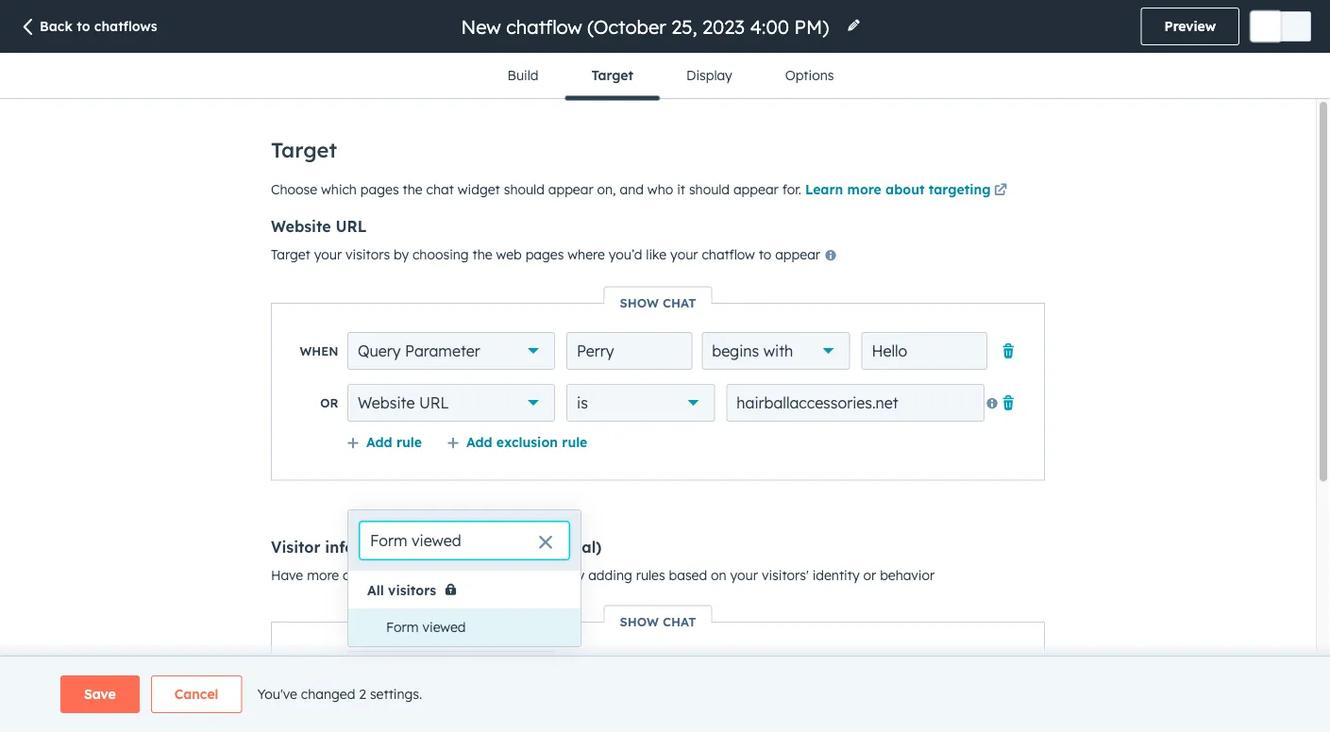 Task type: locate. For each thing, give the bounding box(es) containing it.
1 vertical spatial when
[[300, 663, 339, 678]]

0 horizontal spatial more
[[307, 567, 339, 584]]

1 vertical spatial who
[[421, 567, 446, 584]]

options button
[[759, 53, 861, 98]]

chat
[[663, 295, 697, 311], [663, 614, 697, 630]]

2 show chat from the top
[[620, 614, 697, 630]]

show chat link down like
[[605, 295, 712, 311]]

you'd
[[609, 247, 643, 263]]

0 horizontal spatial by
[[394, 247, 409, 263]]

behavior
[[453, 538, 521, 557], [880, 567, 935, 584]]

about
[[886, 181, 925, 197]]

show for second show chat link from the bottom
[[620, 295, 659, 311]]

target button
[[565, 53, 660, 101]]

more
[[848, 181, 882, 197], [307, 567, 339, 584]]

pages
[[361, 181, 399, 197], [526, 247, 564, 263]]

show chat link down rules
[[605, 614, 712, 630]]

website url down which
[[271, 217, 367, 236]]

rule down website url popup button
[[397, 434, 422, 451]]

clear input image
[[538, 536, 553, 552]]

who left it
[[648, 181, 674, 197]]

url inside popup button
[[419, 394, 449, 413]]

where
[[568, 247, 605, 263]]

1 vertical spatial url
[[419, 394, 449, 413]]

target down "choose"
[[271, 247, 311, 263]]

chatflow down clear input icon
[[513, 567, 566, 584]]

1 horizontal spatial who
[[648, 181, 674, 197]]

visitors right all
[[388, 583, 437, 599]]

add rule
[[366, 434, 422, 451]]

0 vertical spatial target
[[592, 67, 634, 84]]

query parameter
[[358, 342, 481, 361]]

1 show from the top
[[620, 295, 659, 311]]

url
[[336, 217, 367, 236], [419, 394, 449, 413]]

1 vertical spatial show
[[620, 614, 659, 630]]

0 vertical spatial when
[[300, 344, 339, 359]]

1 horizontal spatial chatflow
[[702, 247, 755, 263]]

who
[[648, 181, 674, 197], [421, 567, 446, 584]]

1 horizontal spatial to
[[759, 247, 772, 263]]

show down rules
[[620, 614, 659, 630]]

1 vertical spatial website
[[358, 394, 415, 413]]

rule
[[397, 434, 422, 451], [562, 434, 588, 451]]

add inside the add exclusion rule button
[[467, 434, 493, 451]]

add inside add rule button
[[366, 434, 393, 451]]

or
[[864, 567, 877, 584]]

navigation containing build
[[481, 53, 861, 101]]

target up "choose"
[[271, 137, 337, 163]]

visitors'
[[762, 567, 809, 584]]

1 should from the left
[[504, 181, 545, 197]]

0 vertical spatial show chat
[[620, 295, 697, 311]]

appear left for.
[[734, 181, 779, 197]]

0 vertical spatial pages
[[361, 181, 399, 197]]

rule down is
[[562, 434, 588, 451]]

1 add from the left
[[366, 434, 393, 451]]

chatflow
[[702, 247, 755, 263], [513, 567, 566, 584]]

website url up add rule
[[358, 394, 449, 413]]

form
[[386, 620, 419, 636]]

chatflow right like
[[702, 247, 755, 263]]

add rule button
[[347, 434, 422, 451]]

more right have
[[307, 567, 339, 584]]

the left chat
[[403, 181, 423, 197]]

0 vertical spatial website
[[271, 217, 331, 236]]

show chat
[[620, 295, 697, 311], [620, 614, 697, 630]]

1 vertical spatial more
[[307, 567, 339, 584]]

back to chatflows button
[[19, 17, 157, 38]]

1 horizontal spatial the
[[473, 247, 493, 263]]

1 vertical spatial show chat link
[[605, 614, 712, 630]]

preview button
[[1142, 8, 1240, 45]]

0 vertical spatial by
[[394, 247, 409, 263]]

1 vertical spatial the
[[473, 247, 493, 263]]

0 vertical spatial url
[[336, 217, 367, 236]]

0 vertical spatial show
[[620, 295, 659, 311]]

1 horizontal spatial url
[[419, 394, 449, 413]]

1 horizontal spatial add
[[467, 434, 493, 451]]

choose
[[271, 181, 317, 197]]

0 horizontal spatial behavior
[[453, 538, 521, 557]]

0 vertical spatial visitors
[[346, 247, 390, 263]]

changed
[[301, 687, 356, 703]]

chat
[[427, 181, 454, 197]]

2
[[359, 687, 366, 703]]

based
[[669, 567, 708, 584]]

all visitors
[[367, 583, 437, 599]]

2 show from the top
[[620, 614, 659, 630]]

behavior up sees
[[453, 538, 521, 557]]

and up all visitors button
[[419, 538, 448, 557]]

should
[[504, 181, 545, 197], [689, 181, 730, 197]]

1 vertical spatial show chat
[[620, 614, 697, 630]]

the left web
[[473, 247, 493, 263]]

is
[[577, 394, 588, 413]]

chat down like
[[663, 295, 697, 311]]

1 horizontal spatial and
[[620, 181, 644, 197]]

over
[[390, 567, 417, 584]]

and right on, at the top left
[[620, 181, 644, 197]]

1 show chat link from the top
[[605, 295, 712, 311]]

0 horizontal spatial should
[[504, 181, 545, 197]]

rules
[[636, 567, 666, 584]]

target right the build at the left of page
[[592, 67, 634, 84]]

2 link opens in a new window image from the top
[[995, 184, 1008, 197]]

the
[[403, 181, 423, 197], [473, 247, 493, 263]]

show for second show chat link from the top
[[620, 614, 659, 630]]

0 horizontal spatial chatflow
[[513, 567, 566, 584]]

2 vertical spatial target
[[271, 247, 311, 263]]

back
[[40, 18, 73, 34]]

1 vertical spatial visitors
[[388, 583, 437, 599]]

appear left on, at the top left
[[549, 181, 594, 197]]

show chat down like
[[620, 295, 697, 311]]

website inside popup button
[[358, 394, 415, 413]]

or
[[320, 396, 339, 411]]

0 vertical spatial to
[[77, 18, 90, 34]]

control
[[343, 567, 386, 584]]

show up name text box
[[620, 295, 659, 311]]

pages right web
[[526, 247, 564, 263]]

pages right which
[[361, 181, 399, 197]]

0 horizontal spatial add
[[366, 434, 393, 451]]

when
[[300, 344, 339, 359], [300, 663, 339, 678]]

your right 'on'
[[731, 567, 758, 584]]

0 vertical spatial chatflow
[[702, 247, 755, 263]]

0 horizontal spatial pages
[[361, 181, 399, 197]]

should right widget on the left of the page
[[504, 181, 545, 197]]

0 horizontal spatial who
[[421, 567, 446, 584]]

and
[[620, 181, 644, 197], [419, 538, 448, 557]]

website up add rule button
[[358, 394, 415, 413]]

behavior right or
[[880, 567, 935, 584]]

by left the adding
[[570, 567, 585, 584]]

1 horizontal spatial pages
[[526, 247, 564, 263]]

0 horizontal spatial url
[[336, 217, 367, 236]]

link opens in a new window image
[[995, 179, 1008, 202], [995, 184, 1008, 197]]

visitors
[[346, 247, 390, 263], [388, 583, 437, 599]]

more inside learn more about targeting link
[[848, 181, 882, 197]]

to
[[77, 18, 90, 34], [759, 247, 772, 263]]

0 horizontal spatial and
[[419, 538, 448, 557]]

more for learn
[[848, 181, 882, 197]]

your right sees
[[481, 567, 509, 584]]

form viewed button
[[367, 609, 581, 647]]

1 vertical spatial website url
[[358, 394, 449, 413]]

add
[[366, 434, 393, 451], [467, 434, 493, 451]]

add exclusion rule
[[467, 434, 588, 451]]

None field
[[460, 14, 835, 39]]

all visitors button
[[349, 575, 581, 607]]

1 vertical spatial behavior
[[880, 567, 935, 584]]

1 rule from the left
[[397, 434, 422, 451]]

widget
[[458, 181, 500, 197]]

2 add from the left
[[467, 434, 493, 451]]

url down parameter
[[419, 394, 449, 413]]

show
[[620, 295, 659, 311], [620, 614, 659, 630]]

settings.
[[370, 687, 422, 703]]

show chat link
[[605, 295, 712, 311], [605, 614, 712, 630]]

0 vertical spatial chat
[[663, 295, 697, 311]]

all
[[367, 583, 384, 599]]

should right it
[[689, 181, 730, 197]]

0 vertical spatial the
[[403, 181, 423, 197]]

0 horizontal spatial to
[[77, 18, 90, 34]]

website url inside popup button
[[358, 394, 449, 413]]

target your visitors by choosing the web pages where you'd like your chatflow to appear
[[271, 247, 825, 263]]

when up changed
[[300, 663, 339, 678]]

website url
[[271, 217, 367, 236], [358, 394, 449, 413]]

with
[[764, 342, 794, 361]]

1 vertical spatial target
[[271, 137, 337, 163]]

visitors down which
[[346, 247, 390, 263]]

is button
[[567, 384, 715, 422]]

url down which
[[336, 217, 367, 236]]

0 vertical spatial who
[[648, 181, 674, 197]]

1 vertical spatial chat
[[663, 614, 697, 630]]

form viewed
[[386, 620, 466, 636]]

who down visitor information and  behavior (optional)
[[421, 567, 446, 584]]

0 vertical spatial show chat link
[[605, 295, 712, 311]]

add left exclusion
[[467, 434, 493, 451]]

1 vertical spatial by
[[570, 567, 585, 584]]

1 horizontal spatial behavior
[[880, 567, 935, 584]]

1 vertical spatial pages
[[526, 247, 564, 263]]

navigation
[[481, 53, 861, 101]]

show chat down rules
[[620, 614, 697, 630]]

0 horizontal spatial rule
[[397, 434, 422, 451]]

website
[[271, 217, 331, 236], [358, 394, 415, 413]]

2 should from the left
[[689, 181, 730, 197]]

more right learn
[[848, 181, 882, 197]]

1 horizontal spatial should
[[689, 181, 730, 197]]

sees
[[450, 567, 478, 584]]

1 horizontal spatial more
[[848, 181, 882, 197]]

preview
[[1165, 18, 1217, 34]]

begins with
[[712, 342, 794, 361]]

by left choosing in the top left of the page
[[394, 247, 409, 263]]

website down "choose"
[[271, 217, 331, 236]]

chat down based
[[663, 614, 697, 630]]

add down website url popup button
[[366, 434, 393, 451]]

by
[[394, 247, 409, 263], [570, 567, 585, 584]]

appear down for.
[[776, 247, 821, 263]]

your
[[314, 247, 342, 263], [671, 247, 699, 263], [481, 567, 509, 584], [731, 567, 758, 584]]

appear
[[549, 181, 594, 197], [734, 181, 779, 197], [776, 247, 821, 263]]

1 horizontal spatial rule
[[562, 434, 588, 451]]

when up or
[[300, 344, 339, 359]]

(optional)
[[525, 538, 602, 557], [570, 663, 632, 679]]

1 horizontal spatial website
[[358, 394, 415, 413]]

cancel
[[175, 687, 219, 703]]

2 chat from the top
[[663, 614, 697, 630]]

0 vertical spatial more
[[848, 181, 882, 197]]

1 vertical spatial and
[[419, 538, 448, 557]]



Task type: vqa. For each thing, say whether or not it's contained in the screenshot.
the Clear All
no



Task type: describe. For each thing, give the bounding box(es) containing it.
Value text field
[[862, 332, 988, 370]]

chatflows
[[94, 18, 157, 34]]

more for have
[[307, 567, 339, 584]]

which
[[321, 181, 357, 197]]

have
[[271, 567, 303, 584]]

0 vertical spatial (optional)
[[525, 538, 602, 557]]

back to chatflows
[[40, 18, 157, 34]]

0 vertical spatial website url
[[271, 217, 367, 236]]

1 vertical spatial to
[[759, 247, 772, 263]]

adding
[[589, 567, 633, 584]]

display button
[[660, 53, 759, 98]]

1 when from the top
[[300, 344, 339, 359]]

targeting
[[929, 181, 991, 197]]

visitors inside button
[[388, 583, 437, 599]]

target inside target button
[[592, 67, 634, 84]]

to inside button
[[77, 18, 90, 34]]

you've changed 2 settings.
[[257, 687, 422, 703]]

add for add rule
[[366, 434, 393, 451]]

on,
[[597, 181, 616, 197]]

choose which pages the chat widget should appear on, and who it should appear for.
[[271, 181, 806, 197]]

0 horizontal spatial website
[[271, 217, 331, 236]]

you've
[[257, 687, 297, 703]]

2 show chat link from the top
[[605, 614, 712, 630]]

2 when from the top
[[300, 663, 339, 678]]

it
[[677, 181, 686, 197]]

website url button
[[348, 384, 555, 422]]

viewed
[[423, 620, 466, 636]]

for.
[[783, 181, 802, 197]]

build
[[508, 67, 539, 84]]

visitor information and  behavior (optional)
[[271, 538, 602, 557]]

cancel button
[[151, 676, 242, 714]]

your right like
[[671, 247, 699, 263]]

on
[[711, 567, 727, 584]]

2 rule from the left
[[562, 434, 588, 451]]

0 vertical spatial and
[[620, 181, 644, 197]]

1 vertical spatial chatflow
[[513, 567, 566, 584]]

query parameter button
[[348, 332, 555, 370]]

add for add exclusion rule
[[467, 434, 493, 451]]

add exclusion rule button
[[447, 434, 588, 451]]

build button
[[481, 53, 565, 98]]

0 horizontal spatial the
[[403, 181, 423, 197]]

link opens in a new window image inside learn more about targeting link
[[995, 184, 1008, 197]]

display
[[687, 67, 733, 84]]

web
[[496, 247, 522, 263]]

save button
[[60, 676, 140, 714]]

visitor
[[271, 538, 321, 557]]

choosing
[[413, 247, 469, 263]]

0 vertical spatial behavior
[[453, 538, 521, 557]]

information
[[325, 538, 415, 557]]

identity
[[813, 567, 860, 584]]

have more control over who sees your chatflow by adding rules based on your visitors' identity or behavior
[[271, 567, 935, 584]]

1 show chat from the top
[[620, 295, 697, 311]]

yoursite.com text field
[[727, 384, 985, 422]]

query
[[358, 342, 401, 361]]

your down which
[[314, 247, 342, 263]]

begins with button
[[702, 332, 851, 370]]

Search search field
[[360, 522, 570, 560]]

1 horizontal spatial by
[[570, 567, 585, 584]]

learn more about targeting
[[806, 181, 991, 197]]

learn
[[806, 181, 844, 197]]

Name text field
[[567, 332, 693, 370]]

begins
[[712, 342, 760, 361]]

options
[[786, 67, 834, 84]]

1 vertical spatial (optional)
[[570, 663, 632, 679]]

like
[[646, 247, 667, 263]]

learn more about targeting link
[[806, 179, 1011, 202]]

1 chat from the top
[[663, 295, 697, 311]]

1 link opens in a new window image from the top
[[995, 179, 1008, 202]]

parameter
[[405, 342, 481, 361]]

save
[[84, 687, 116, 703]]

exclusion
[[497, 434, 558, 451]]



